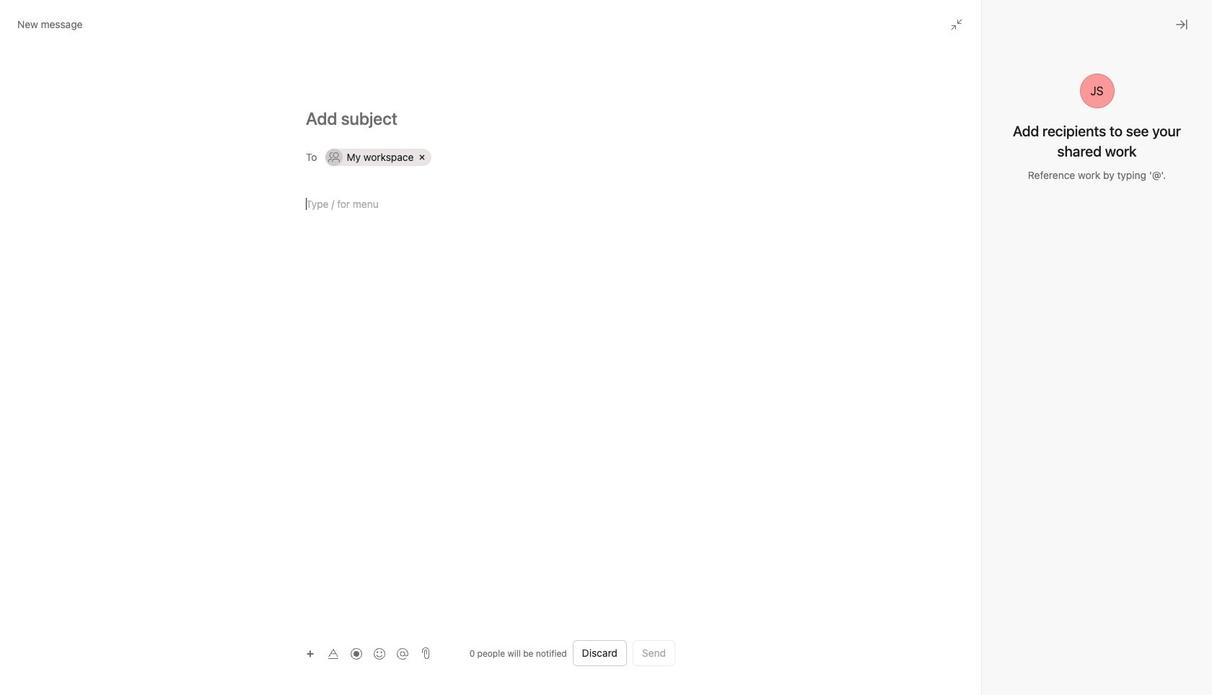 Task type: describe. For each thing, give the bounding box(es) containing it.
formatting image
[[328, 648, 339, 659]]

minimize image
[[951, 19, 963, 30]]

close image
[[1176, 19, 1188, 30]]

at mention image
[[397, 648, 408, 659]]

insert an object image
[[306, 649, 315, 658]]

emoji image
[[374, 648, 385, 659]]



Task type: locate. For each thing, give the bounding box(es) containing it.
Add subject text field
[[289, 107, 693, 130]]

toolbar
[[300, 643, 416, 664]]

record a video image
[[351, 648, 362, 659]]

hide sidebar image
[[19, 12, 30, 23]]

row
[[324, 145, 675, 170]]

cell
[[326, 149, 432, 166]]



Task type: vqa. For each thing, say whether or not it's contained in the screenshot.
At Mention image
yes



